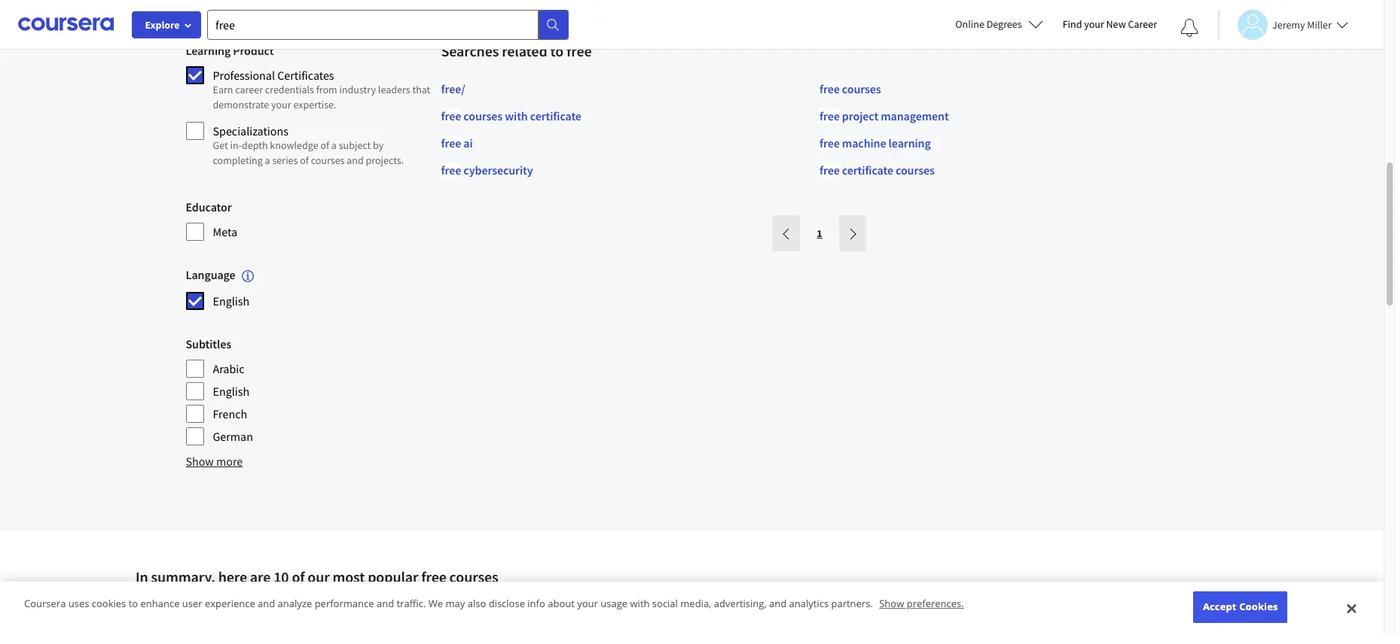 Task type: locate. For each thing, give the bounding box(es) containing it.
0 horizontal spatial show
[[186, 455, 214, 470]]

to right related
[[550, 42, 564, 61]]

a left the subject
[[331, 139, 337, 152]]

product
[[233, 43, 274, 58]]

0 vertical spatial show
[[186, 455, 214, 470]]

meta left social
[[136, 608, 160, 623]]

in
[[136, 568, 148, 587]]

career
[[1128, 17, 1157, 31]]

media,
[[681, 598, 711, 611]]

free left ai
[[441, 136, 461, 151]]

0 horizontal spatial a
[[265, 154, 270, 167]]

0 vertical spatial certificate
[[530, 109, 582, 124]]

of down knowledge
[[300, 154, 309, 167]]

1 vertical spatial certificate
[[842, 163, 894, 178]]

also
[[468, 598, 486, 611]]

learning product group
[[186, 41, 432, 174]]

free down free ai
[[441, 163, 461, 178]]

english inside 'subtitles' group
[[213, 384, 250, 400]]

your
[[1084, 17, 1104, 31], [271, 98, 291, 112], [577, 598, 598, 611]]

0 horizontal spatial to
[[129, 598, 138, 611]]

1 vertical spatial show
[[879, 598, 904, 611]]

free left machine
[[820, 136, 840, 151]]

professional
[[213, 68, 275, 83]]

leaders
[[378, 83, 410, 96]]

demonstrate
[[213, 98, 269, 112]]

uses
[[68, 598, 89, 611]]

courses down the subject
[[311, 154, 345, 167]]

1 english from the top
[[213, 294, 250, 309]]

with
[[505, 109, 528, 124], [630, 598, 650, 611]]

in summary, here are 10 of our most popular free courses
[[136, 568, 498, 587]]

1 vertical spatial with
[[630, 598, 650, 611]]

jeremy
[[1273, 18, 1305, 31]]

performance
[[315, 598, 374, 611]]

a
[[331, 139, 337, 152], [265, 154, 270, 167]]

show more
[[186, 455, 243, 470]]

jeremy miller
[[1273, 18, 1332, 31]]

here
[[218, 568, 247, 587]]

with left social
[[630, 598, 650, 611]]

free courses
[[820, 82, 881, 97]]

industry
[[339, 83, 376, 96]]

3-6 months
[[213, 0, 269, 15]]

show right partners.
[[879, 598, 904, 611]]

certificate down machine
[[842, 163, 894, 178]]

certificate down related
[[530, 109, 582, 124]]

meta down educator
[[213, 225, 237, 240]]

related
[[502, 42, 547, 61]]

are
[[250, 568, 271, 587]]

machine
[[842, 136, 886, 151]]

courses down learning
[[896, 163, 935, 178]]

0 horizontal spatial your
[[271, 98, 291, 112]]

0 horizontal spatial with
[[505, 109, 528, 124]]

free right related
[[567, 42, 592, 61]]

your right about
[[577, 598, 598, 611]]

0 vertical spatial with
[[505, 109, 528, 124]]

meta inside the educator group
[[213, 225, 237, 240]]

information about this filter group image
[[242, 271, 254, 283]]

free project management
[[820, 109, 949, 124]]

of right 10
[[292, 568, 305, 587]]

of
[[320, 139, 329, 152], [300, 154, 309, 167], [292, 568, 305, 587]]

to
[[550, 42, 564, 61], [129, 598, 138, 611]]

free /
[[441, 82, 465, 97]]

meta down 10
[[284, 608, 309, 623]]

1 horizontal spatial show
[[879, 598, 904, 611]]

2 english from the top
[[213, 384, 250, 400]]

popular
[[368, 568, 418, 587]]

to right cookies
[[129, 598, 138, 611]]

0 vertical spatial english
[[213, 294, 250, 309]]

management
[[881, 109, 949, 124]]

free down the 'free /'
[[441, 109, 461, 124]]

info
[[528, 598, 545, 611]]

accept cookies button
[[1194, 592, 1288, 624]]

next page image
[[847, 228, 859, 240]]

2 vertical spatial your
[[577, 598, 598, 611]]

None search field
[[207, 9, 569, 40]]

your right the find
[[1084, 17, 1104, 31]]

free for free project management
[[820, 109, 840, 124]]

learning
[[186, 43, 231, 58]]

courses up the also
[[450, 568, 498, 587]]

english up french
[[213, 384, 250, 400]]

and down the subject
[[347, 154, 364, 167]]

1 horizontal spatial meta
[[213, 225, 237, 240]]

free right the that
[[441, 82, 461, 97]]

about
[[548, 598, 575, 611]]

0 vertical spatial a
[[331, 139, 337, 152]]

0 horizontal spatial certificate
[[530, 109, 582, 124]]

explore button
[[132, 11, 201, 38]]

depth
[[242, 139, 268, 152]]

coursera
[[24, 598, 66, 611]]

0 vertical spatial of
[[320, 139, 329, 152]]

1 vertical spatial of
[[300, 154, 309, 167]]

0 horizontal spatial meta
[[136, 608, 160, 623]]

degrees
[[987, 17, 1022, 31]]

a left series at the left of the page
[[265, 154, 270, 167]]

10
[[274, 568, 289, 587]]

1 vertical spatial a
[[265, 154, 270, 167]]

projects.
[[366, 154, 404, 167]]

most
[[333, 568, 365, 587]]

english
[[213, 294, 250, 309], [213, 384, 250, 400]]

0 vertical spatial your
[[1084, 17, 1104, 31]]

with up cybersecurity in the top left of the page
[[505, 109, 528, 124]]

free up the free project management
[[820, 82, 840, 97]]

show left more
[[186, 455, 214, 470]]

subject
[[339, 139, 371, 152]]

courses up project
[[842, 82, 881, 97]]

free left project
[[820, 109, 840, 124]]

1 vertical spatial to
[[129, 598, 138, 611]]

free down free machine learning
[[820, 163, 840, 178]]

months
[[231, 0, 269, 15]]

experience
[[205, 598, 255, 611]]

enhance
[[141, 598, 180, 611]]

english down information about this filter group icon
[[213, 294, 250, 309]]

media
[[196, 608, 226, 623]]

your down credentials
[[271, 98, 291, 112]]

1 vertical spatial your
[[271, 98, 291, 112]]

may
[[446, 598, 465, 611]]

disclose
[[489, 598, 525, 611]]

miller
[[1307, 18, 1332, 31]]

social
[[652, 598, 678, 611]]

free
[[567, 42, 592, 61], [441, 82, 461, 97], [820, 82, 840, 97], [441, 109, 461, 124], [820, 109, 840, 124], [441, 136, 461, 151], [820, 136, 840, 151], [441, 163, 461, 178], [820, 163, 840, 178], [421, 568, 447, 587]]

2 horizontal spatial your
[[1084, 17, 1104, 31]]

in-
[[230, 139, 242, 152]]

1 horizontal spatial to
[[550, 42, 564, 61]]

1 vertical spatial english
[[213, 384, 250, 400]]

of left the subject
[[320, 139, 329, 152]]

meta
[[213, 225, 237, 240], [136, 608, 160, 623], [284, 608, 309, 623]]

meta social media marketing link
[[136, 608, 279, 623]]

2 vertical spatial of
[[292, 568, 305, 587]]

0 vertical spatial to
[[550, 42, 564, 61]]



Task type: describe. For each thing, give the bounding box(es) containing it.
free up we
[[421, 568, 447, 587]]

earn
[[213, 83, 233, 96]]

subtitles group
[[186, 335, 432, 447]]

your inside earn career credentials from industry leaders that demonstrate your expertise.
[[271, 98, 291, 112]]

previous page image
[[781, 228, 793, 240]]

1 horizontal spatial certificate
[[842, 163, 894, 178]]

What do you want to learn? text field
[[207, 9, 539, 40]]

analytics
[[789, 598, 829, 611]]

new
[[1106, 17, 1126, 31]]

french
[[213, 407, 247, 422]]

professional certificates
[[213, 68, 334, 83]]

user
[[182, 598, 202, 611]]

free for free courses
[[820, 82, 840, 97]]

and left analytics
[[769, 598, 787, 611]]

6
[[223, 0, 229, 15]]

online degrees button
[[944, 8, 1055, 41]]

credentials
[[265, 83, 314, 96]]

traffic.
[[397, 598, 426, 611]]

free certificate
[[820, 163, 894, 178]]

and left the traffic.
[[377, 598, 394, 611]]

meta social media marketing meta
[[136, 608, 309, 623]]

partners.
[[831, 598, 873, 611]]

find your new career link
[[1055, 15, 1165, 34]]

our
[[308, 568, 330, 587]]

online degrees
[[956, 17, 1022, 31]]

summary,
[[151, 568, 215, 587]]

by
[[373, 139, 384, 152]]

we
[[429, 598, 443, 611]]

subtitles
[[186, 337, 231, 352]]

jeremy miller button
[[1218, 9, 1349, 40]]

from
[[316, 83, 337, 96]]

/
[[461, 82, 465, 97]]

courses up ai
[[464, 109, 503, 124]]

more
[[216, 455, 243, 470]]

get
[[213, 139, 228, 152]]

1 horizontal spatial with
[[630, 598, 650, 611]]

that
[[412, 83, 430, 96]]

show preferences. link
[[879, 598, 964, 611]]

series
[[272, 154, 298, 167]]

marketing
[[228, 608, 279, 623]]

english inside language 'group'
[[213, 294, 250, 309]]

free ai
[[441, 136, 473, 151]]

social
[[163, 608, 193, 623]]

learning product
[[186, 43, 274, 58]]

2 horizontal spatial meta
[[284, 608, 309, 623]]

certificates
[[277, 68, 334, 83]]

educator
[[186, 200, 232, 215]]

find your new career
[[1063, 17, 1157, 31]]

get in-depth knowledge of a subject by completing a series of courses and projects.
[[213, 139, 404, 167]]

searches related to free
[[441, 42, 592, 61]]

1 horizontal spatial your
[[577, 598, 598, 611]]

meta for meta
[[213, 225, 237, 240]]

language
[[186, 267, 236, 283]]

free cybersecurity
[[441, 163, 533, 178]]

arabic
[[213, 362, 245, 377]]

cookies
[[92, 598, 126, 611]]

advertising,
[[714, 598, 767, 611]]

usage
[[601, 598, 628, 611]]

show inside the show more button
[[186, 455, 214, 470]]

free for free courses with certificate
[[441, 109, 461, 124]]

1 horizontal spatial a
[[331, 139, 337, 152]]

free for free machine learning
[[820, 136, 840, 151]]

educator group
[[186, 198, 432, 242]]

knowledge
[[270, 139, 318, 152]]

coursera image
[[18, 12, 114, 36]]

german
[[213, 430, 253, 445]]

completing
[[213, 154, 263, 167]]

3-
[[213, 0, 223, 15]]

preferences.
[[907, 598, 964, 611]]

career
[[235, 83, 263, 96]]

earn career credentials from industry leaders that demonstrate your expertise.
[[213, 83, 430, 112]]

find
[[1063, 17, 1082, 31]]

ai
[[464, 136, 473, 151]]

searches
[[441, 42, 499, 61]]

explore
[[145, 18, 180, 32]]

free for free ai
[[441, 136, 461, 151]]

specializations
[[213, 124, 289, 139]]

courses inside get in-depth knowledge of a subject by completing a series of courses and projects.
[[311, 154, 345, 167]]

and inside get in-depth knowledge of a subject by completing a series of courses and projects.
[[347, 154, 364, 167]]

expertise.
[[293, 98, 336, 112]]

meta for meta social media marketing meta
[[136, 608, 160, 623]]

accept cookies
[[1203, 601, 1278, 614]]

free courses with certificate
[[441, 109, 582, 124]]

coursera uses cookies to enhance user experience and analyze performance and traffic. we may also disclose info about your usage with social media, advertising, and analytics partners. show preferences.
[[24, 598, 964, 611]]

online
[[956, 17, 985, 31]]

show notifications image
[[1181, 19, 1199, 37]]

free for free certificate
[[820, 163, 840, 178]]

free for free cybersecurity
[[441, 163, 461, 178]]

analyze
[[278, 598, 312, 611]]

accept
[[1203, 601, 1237, 614]]

language group
[[186, 266, 432, 311]]

help center image
[[1345, 597, 1363, 615]]

free for free /
[[441, 82, 461, 97]]

cybersecurity
[[464, 163, 533, 178]]

and down the are
[[258, 598, 275, 611]]

free machine learning
[[820, 136, 931, 151]]

project
[[842, 109, 879, 124]]

page navigation navigation
[[772, 216, 868, 252]]



Task type: vqa. For each thing, say whether or not it's contained in the screenshot.
option group
no



